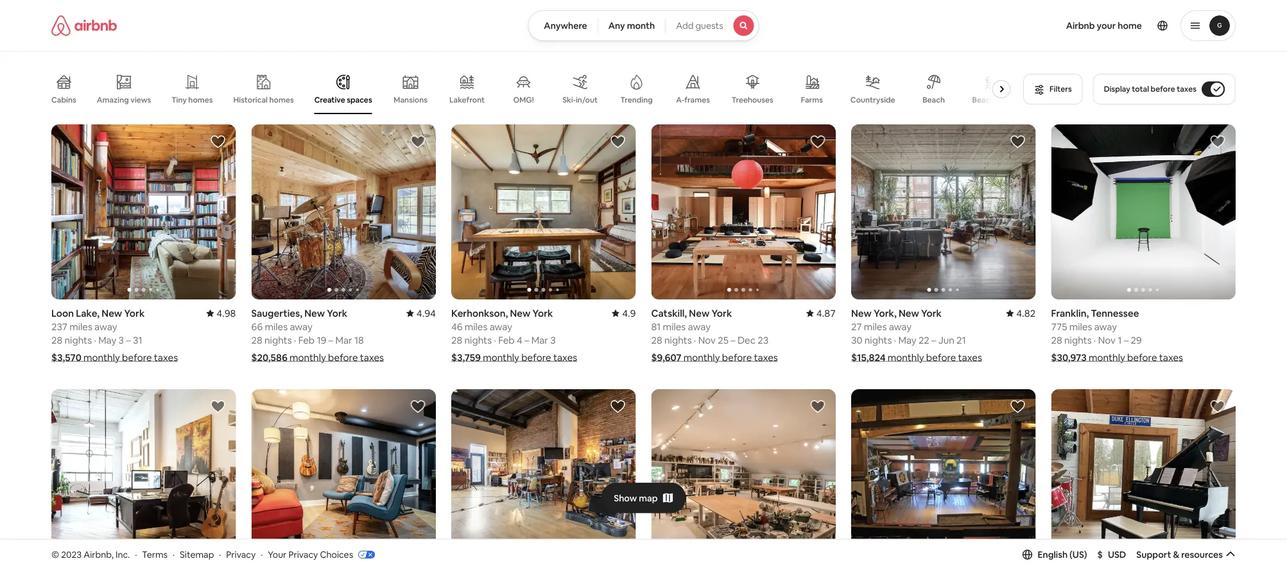 Task type: vqa. For each thing, say whether or not it's contained in the screenshot.


Task type: describe. For each thing, give the bounding box(es) containing it.
· inside loon lake, new york 237 miles away 28 nights · may 3 – 31 $3,570 monthly before taxes
[[94, 334, 96, 347]]

– inside "saugerties, new york 66 miles away 28 nights · feb 19 – mar 18 $20,586 monthly before taxes"
[[329, 334, 333, 347]]

tiny homes
[[172, 95, 213, 105]]

©
[[51, 550, 59, 561]]

237
[[51, 321, 67, 333]]

31
[[133, 334, 142, 347]]

sitemap
[[180, 550, 214, 561]]

4.94 out of 5 average rating image
[[406, 307, 436, 320]]

omg!
[[513, 95, 534, 105]]

usd
[[1109, 550, 1127, 561]]

choices
[[320, 550, 353, 561]]

creative spaces
[[315, 95, 372, 105]]

english (us)
[[1038, 550, 1088, 561]]

nov inside catskill, new york 81 miles away 28 nights · nov 25 – dec 23 $9,607 monthly before taxes
[[699, 334, 716, 347]]

inc.
[[116, 550, 130, 561]]

$15,824
[[852, 352, 886, 364]]

kerhonkson,
[[452, 307, 508, 320]]

dec
[[738, 334, 756, 347]]

22
[[919, 334, 930, 347]]

add to wishlist: toronto, canada image
[[210, 400, 226, 415]]

any
[[609, 20, 625, 31]]

© 2023 airbnb, inc. ·
[[51, 550, 137, 561]]

a-
[[676, 95, 685, 105]]

terms · sitemap · privacy
[[142, 550, 256, 561]]

in/out
[[576, 95, 598, 105]]

terms link
[[142, 550, 168, 561]]

– inside loon lake, new york 237 miles away 28 nights · may 3 – 31 $3,570 monthly before taxes
[[126, 334, 131, 347]]

taxes inside franklin, tennessee 775 miles away 28 nights · nov 1 – 29 $30,973 monthly before taxes
[[1160, 352, 1184, 364]]

show map
[[614, 493, 658, 505]]

terms
[[142, 550, 168, 561]]

· inside kerhonkson, new york 46 miles away 28 nights · feb 4 – mar 3 $3,759 monthly before taxes
[[494, 334, 496, 347]]

4.9 out of 5 average rating image
[[612, 307, 636, 320]]

29
[[1131, 334, 1142, 347]]

historical
[[233, 95, 268, 105]]

miles inside franklin, tennessee 775 miles away 28 nights · nov 1 – 29 $30,973 monthly before taxes
[[1070, 321, 1093, 333]]

add to wishlist: kent, connecticut image
[[811, 400, 826, 415]]

york inside new york, new york 27 miles away 30 nights · may 22 – jun 21 $15,824 monthly before taxes
[[922, 307, 942, 320]]

frames
[[685, 95, 710, 105]]

monthly for feb 4 – mar 3
[[483, 352, 520, 364]]

30
[[852, 334, 863, 347]]

feb for 66 miles away
[[298, 334, 315, 347]]

away inside catskill, new york 81 miles away 28 nights · nov 25 – dec 23 $9,607 monthly before taxes
[[688, 321, 711, 333]]

– inside kerhonkson, new york 46 miles away 28 nights · feb 4 – mar 3 $3,759 monthly before taxes
[[525, 334, 529, 347]]

show
[[614, 493, 637, 505]]

tiny
[[172, 95, 187, 105]]

before inside display total before taxes button
[[1151, 84, 1176, 94]]

display total before taxes button
[[1094, 74, 1236, 105]]

81
[[652, 321, 661, 333]]

airbnb,
[[84, 550, 114, 561]]

historical homes
[[233, 95, 294, 105]]

monthly for may 3 – 31
[[84, 352, 120, 364]]

new inside loon lake, new york 237 miles away 28 nights · may 3 – 31 $3,570 monthly before taxes
[[102, 307, 122, 320]]

add to wishlist: catskill, new york image
[[811, 134, 826, 150]]

display total before taxes
[[1105, 84, 1197, 94]]

home
[[1118, 20, 1143, 31]]

add to wishlist: troy, new york image
[[1211, 400, 1226, 415]]

add guests button
[[666, 10, 760, 41]]

none search field containing anywhere
[[528, 10, 760, 41]]

profile element
[[775, 0, 1236, 51]]

1
[[1118, 334, 1122, 347]]

anywhere button
[[528, 10, 598, 41]]

any month
[[609, 20, 655, 31]]

airbnb your home link
[[1059, 12, 1150, 39]]

guests
[[696, 20, 724, 31]]

before inside catskill, new york 81 miles away 28 nights · nov 25 – dec 23 $9,607 monthly before taxes
[[722, 352, 752, 364]]

taxes inside "saugerties, new york 66 miles away 28 nights · feb 19 – mar 18 $20,586 monthly before taxes"
[[360, 352, 384, 364]]

28 for 81
[[652, 334, 663, 347]]

23
[[758, 334, 769, 347]]

mansions
[[394, 95, 428, 105]]

28 inside loon lake, new york 237 miles away 28 nights · may 3 – 31 $3,570 monthly before taxes
[[51, 334, 62, 347]]

nov inside franklin, tennessee 775 miles away 28 nights · nov 1 – 29 $30,973 monthly before taxes
[[1099, 334, 1116, 347]]

$20,586
[[251, 352, 288, 364]]

display
[[1105, 84, 1131, 94]]

add to wishlist: franklin, tennessee image
[[1211, 134, 1226, 150]]

english
[[1038, 550, 1068, 561]]

mar for 3
[[532, 334, 548, 347]]

4.87
[[817, 307, 836, 320]]

cabins
[[51, 95, 76, 105]]

miles inside "saugerties, new york 66 miles away 28 nights · feb 19 – mar 18 $20,586 monthly before taxes"
[[265, 321, 288, 333]]

york inside loon lake, new york 237 miles away 28 nights · may 3 – 31 $3,570 monthly before taxes
[[124, 307, 145, 320]]

york for catskill, new york 81 miles away 28 nights · nov 25 – dec 23 $9,607 monthly before taxes
[[712, 307, 732, 320]]

add guests
[[676, 20, 724, 31]]

support & resources
[[1137, 550, 1224, 561]]

away inside "saugerties, new york 66 miles away 28 nights · feb 19 – mar 18 $20,586 monthly before taxes"
[[290, 321, 313, 333]]

ski-in/out
[[563, 95, 598, 105]]

york,
[[874, 307, 897, 320]]

28 for 66
[[251, 334, 263, 347]]

spaces
[[347, 95, 372, 105]]

4.94
[[417, 307, 436, 320]]

21
[[957, 334, 966, 347]]

a-frames
[[676, 95, 710, 105]]

nights inside loon lake, new york 237 miles away 28 nights · may 3 – 31 $3,570 monthly before taxes
[[65, 334, 92, 347]]

homes for tiny homes
[[188, 95, 213, 105]]

anywhere
[[544, 20, 588, 31]]

nights inside "saugerties, new york 66 miles away 28 nights · feb 19 – mar 18 $20,586 monthly before taxes"
[[265, 334, 292, 347]]

· right 'inc.'
[[135, 550, 137, 561]]

28 inside franklin, tennessee 775 miles away 28 nights · nov 1 – 29 $30,973 monthly before taxes
[[1052, 334, 1063, 347]]

$9,607
[[652, 352, 682, 364]]

add to wishlist: loon lake, new york image
[[210, 134, 226, 150]]

taxes inside loon lake, new york 237 miles away 28 nights · may 3 – 31 $3,570 monthly before taxes
[[154, 352, 178, 364]]

total
[[1133, 84, 1150, 94]]

4.98
[[217, 307, 236, 320]]

may for 27 miles away
[[899, 334, 917, 347]]

taxes inside new york, new york 27 miles away 30 nights · may 22 – jun 21 $15,824 monthly before taxes
[[959, 352, 983, 364]]

catskill,
[[652, 307, 687, 320]]

farms
[[801, 95, 823, 105]]

sitemap link
[[180, 550, 214, 561]]

add to wishlist: nashville, tennessee image
[[410, 400, 426, 415]]

add
[[676, 20, 694, 31]]

kerhonkson, new york 46 miles away 28 nights · feb 4 – mar 3 $3,759 monthly before taxes
[[452, 307, 578, 364]]

1 privacy from the left
[[226, 550, 256, 561]]

your privacy choices
[[268, 550, 353, 561]]

19
[[317, 334, 326, 347]]

ski-
[[563, 95, 576, 105]]

amazing views
[[97, 95, 151, 105]]

monthly inside franklin, tennessee 775 miles away 28 nights · nov 1 – 29 $30,973 monthly before taxes
[[1089, 352, 1126, 364]]

treehouses
[[732, 95, 774, 105]]

monthly for feb 19 – mar 18
[[290, 352, 326, 364]]

saugerties,
[[251, 307, 303, 320]]

· inside franklin, tennessee 775 miles away 28 nights · nov 1 – 29 $30,973 monthly before taxes
[[1094, 334, 1097, 347]]

new york, new york 27 miles away 30 nights · may 22 – jun 21 $15,824 monthly before taxes
[[852, 307, 983, 364]]

show map button
[[601, 483, 686, 514]]

775
[[1052, 321, 1068, 333]]

new inside "saugerties, new york 66 miles away 28 nights · feb 19 – mar 18 $20,586 monthly before taxes"
[[305, 307, 325, 320]]

taxes inside button
[[1177, 84, 1197, 94]]



Task type: locate. For each thing, give the bounding box(es) containing it.
0 horizontal spatial homes
[[188, 95, 213, 105]]

4.82
[[1017, 307, 1036, 320]]

amazing
[[97, 95, 129, 105]]

jun
[[939, 334, 955, 347]]

3 new from the left
[[510, 307, 531, 320]]

miles down saugerties,
[[265, 321, 288, 333]]

taxes inside catskill, new york 81 miles away 28 nights · nov 25 – dec 23 $9,607 monthly before taxes
[[754, 352, 778, 364]]

beach
[[923, 95, 945, 105]]

miles down franklin,
[[1070, 321, 1093, 333]]

homes right tiny
[[188, 95, 213, 105]]

nights inside franklin, tennessee 775 miles away 28 nights · nov 1 – 29 $30,973 monthly before taxes
[[1065, 334, 1092, 347]]

3 right 4
[[551, 334, 556, 347]]

28 down 237
[[51, 334, 62, 347]]

5 – from the left
[[932, 334, 937, 347]]

feb inside "saugerties, new york 66 miles away 28 nights · feb 19 – mar 18 $20,586 monthly before taxes"
[[298, 334, 315, 347]]

privacy
[[226, 550, 256, 561], [289, 550, 318, 561]]

· down york,
[[894, 334, 897, 347]]

$30,973
[[1052, 352, 1087, 364]]

nights
[[65, 334, 92, 347], [265, 334, 292, 347], [465, 334, 492, 347], [665, 334, 692, 347], [865, 334, 892, 347], [1065, 334, 1092, 347]]

before down jun
[[927, 352, 957, 364]]

away right '81'
[[688, 321, 711, 333]]

2 nights from the left
[[265, 334, 292, 347]]

new inside kerhonkson, new york 46 miles away 28 nights · feb 4 – mar 3 $3,759 monthly before taxes
[[510, 307, 531, 320]]

0 horizontal spatial mar
[[336, 334, 352, 347]]

2023
[[61, 550, 82, 561]]

0 horizontal spatial feb
[[298, 334, 315, 347]]

mar inside "saugerties, new york 66 miles away 28 nights · feb 19 – mar 18 $20,586 monthly before taxes"
[[336, 334, 352, 347]]

· inside catskill, new york 81 miles away 28 nights · nov 25 – dec 23 $9,607 monthly before taxes
[[694, 334, 696, 347]]

3
[[119, 334, 124, 347], [551, 334, 556, 347]]

28 inside catskill, new york 81 miles away 28 nights · nov 25 – dec 23 $9,607 monthly before taxes
[[652, 334, 663, 347]]

group
[[51, 64, 1016, 114], [51, 125, 236, 300], [251, 125, 436, 300], [452, 125, 636, 300], [652, 125, 836, 300], [852, 125, 1036, 300], [1052, 125, 1236, 300], [51, 390, 236, 565], [251, 390, 436, 565], [452, 390, 636, 565], [652, 390, 836, 565], [852, 390, 1036, 565], [1052, 390, 1236, 565]]

privacy right your
[[289, 550, 318, 561]]

6 – from the left
[[1124, 334, 1129, 347]]

3 inside loon lake, new york 237 miles away 28 nights · may 3 – 31 $3,570 monthly before taxes
[[119, 334, 124, 347]]

· left privacy link
[[219, 550, 221, 561]]

· left 4
[[494, 334, 496, 347]]

saugerties, new york 66 miles away 28 nights · feb 19 – mar 18 $20,586 monthly before taxes
[[251, 307, 384, 364]]

$3,759
[[452, 352, 481, 364]]

0 horizontal spatial 3
[[119, 334, 124, 347]]

1 nights from the left
[[65, 334, 92, 347]]

1 horizontal spatial may
[[899, 334, 917, 347]]

new up the 27
[[852, 307, 872, 320]]

25
[[718, 334, 729, 347]]

away inside kerhonkson, new york 46 miles away 28 nights · feb 4 – mar 3 $3,759 monthly before taxes
[[490, 321, 513, 333]]

– right 1
[[1124, 334, 1129, 347]]

month
[[627, 20, 655, 31]]

filters button
[[1024, 74, 1083, 105]]

0 horizontal spatial privacy
[[226, 550, 256, 561]]

feb left 19
[[298, 334, 315, 347]]

$ usd
[[1098, 550, 1127, 561]]

your
[[268, 550, 287, 561]]

miles
[[69, 321, 92, 333], [265, 321, 288, 333], [465, 321, 488, 333], [663, 321, 686, 333], [864, 321, 887, 333], [1070, 321, 1093, 333]]

may inside new york, new york 27 miles away 30 nights · may 22 – jun 21 $15,824 monthly before taxes
[[899, 334, 917, 347]]

before inside new york, new york 27 miles away 30 nights · may 22 – jun 21 $15,824 monthly before taxes
[[927, 352, 957, 364]]

may left the 22
[[899, 334, 917, 347]]

· left 25
[[694, 334, 696, 347]]

your
[[1097, 20, 1116, 31]]

monthly inside loon lake, new york 237 miles away 28 nights · may 3 – 31 $3,570 monthly before taxes
[[84, 352, 120, 364]]

&
[[1174, 550, 1180, 561]]

mar right 4
[[532, 334, 548, 347]]

28 down the 46
[[452, 334, 463, 347]]

loon
[[51, 307, 74, 320]]

before down dec
[[722, 352, 752, 364]]

york for kerhonkson, new york 46 miles away 28 nights · feb 4 – mar 3 $3,759 monthly before taxes
[[533, 307, 553, 320]]

miles down kerhonkson,
[[465, 321, 488, 333]]

1 3 from the left
[[119, 334, 124, 347]]

may for 237 miles away
[[98, 334, 116, 347]]

nights inside new york, new york 27 miles away 30 nights · may 22 – jun 21 $15,824 monthly before taxes
[[865, 334, 892, 347]]

1 away from the left
[[94, 321, 117, 333]]

monthly inside kerhonkson, new york 46 miles away 28 nights · feb 4 – mar 3 $3,759 monthly before taxes
[[483, 352, 520, 364]]

mar left 18
[[336, 334, 352, 347]]

1 mar from the left
[[336, 334, 352, 347]]

3 inside kerhonkson, new york 46 miles away 28 nights · feb 4 – mar 3 $3,759 monthly before taxes
[[551, 334, 556, 347]]

· down lake,
[[94, 334, 96, 347]]

3 28 from the left
[[452, 334, 463, 347]]

before inside franklin, tennessee 775 miles away 28 nights · nov 1 – 29 $30,973 monthly before taxes
[[1128, 352, 1158, 364]]

feb for 46 miles away
[[498, 334, 515, 347]]

catskill, new york 81 miles away 28 nights · nov 25 – dec 23 $9,607 monthly before taxes
[[652, 307, 778, 364]]

– inside catskill, new york 81 miles away 28 nights · nov 25 – dec 23 $9,607 monthly before taxes
[[731, 334, 736, 347]]

monthly inside new york, new york 27 miles away 30 nights · may 22 – jun 21 $15,824 monthly before taxes
[[888, 352, 925, 364]]

feb
[[298, 334, 315, 347], [498, 334, 515, 347]]

add to wishlist: surry, maine image
[[1011, 400, 1026, 415]]

support & resources button
[[1137, 550, 1236, 561]]

away inside new york, new york 27 miles away 30 nights · may 22 – jun 21 $15,824 monthly before taxes
[[889, 321, 912, 333]]

views
[[131, 95, 151, 105]]

monthly down 19
[[290, 352, 326, 364]]

4
[[517, 334, 523, 347]]

miles inside loon lake, new york 237 miles away 28 nights · may 3 – 31 $3,570 monthly before taxes
[[69, 321, 92, 333]]

1 york from the left
[[124, 307, 145, 320]]

mar inside kerhonkson, new york 46 miles away 28 nights · feb 4 – mar 3 $3,759 monthly before taxes
[[532, 334, 548, 347]]

miles inside kerhonkson, new york 46 miles away 28 nights · feb 4 – mar 3 $3,759 monthly before taxes
[[465, 321, 488, 333]]

miles down york,
[[864, 321, 887, 333]]

4 – from the left
[[731, 334, 736, 347]]

1 miles from the left
[[69, 321, 92, 333]]

group containing amazing views
[[51, 64, 1016, 114]]

4 new from the left
[[689, 307, 710, 320]]

lake,
[[76, 307, 100, 320]]

4.9
[[622, 307, 636, 320]]

tennessee
[[1092, 307, 1140, 320]]

0 horizontal spatial nov
[[699, 334, 716, 347]]

feb left 4
[[498, 334, 515, 347]]

taxes inside kerhonkson, new york 46 miles away 28 nights · feb 4 – mar 3 $3,759 monthly before taxes
[[554, 352, 578, 364]]

franklin, tennessee 775 miles away 28 nights · nov 1 – 29 $30,973 monthly before taxes
[[1052, 307, 1184, 364]]

monthly down the 22
[[888, 352, 925, 364]]

6 nights from the left
[[1065, 334, 1092, 347]]

monthly inside "saugerties, new york 66 miles away 28 nights · feb 19 – mar 18 $20,586 monthly before taxes"
[[290, 352, 326, 364]]

york up 25
[[712, 307, 732, 320]]

before inside kerhonkson, new york 46 miles away 28 nights · feb 4 – mar 3 $3,759 monthly before taxes
[[522, 352, 552, 364]]

may inside loon lake, new york 237 miles away 28 nights · may 3 – 31 $3,570 monthly before taxes
[[98, 334, 116, 347]]

1 horizontal spatial mar
[[532, 334, 548, 347]]

nights up $15,824
[[865, 334, 892, 347]]

$
[[1098, 550, 1103, 561]]

1 horizontal spatial 3
[[551, 334, 556, 347]]

before inside "saugerties, new york 66 miles away 28 nights · feb 19 – mar 18 $20,586 monthly before taxes"
[[328, 352, 358, 364]]

1 horizontal spatial nov
[[1099, 334, 1116, 347]]

5 monthly from the left
[[888, 352, 925, 364]]

5 miles from the left
[[864, 321, 887, 333]]

6 new from the left
[[899, 307, 920, 320]]

filters
[[1050, 84, 1072, 94]]

nights up the $30,973
[[1065, 334, 1092, 347]]

york for saugerties, new york 66 miles away 28 nights · feb 19 – mar 18 $20,586 monthly before taxes
[[327, 307, 348, 320]]

– right 25
[[731, 334, 736, 347]]

nights inside kerhonkson, new york 46 miles away 28 nights · feb 4 – mar 3 $3,759 monthly before taxes
[[465, 334, 492, 347]]

– right the 22
[[932, 334, 937, 347]]

your privacy choices link
[[268, 550, 375, 562]]

3 away from the left
[[490, 321, 513, 333]]

· right terms
[[173, 550, 175, 561]]

2 28 from the left
[[251, 334, 263, 347]]

4 york from the left
[[712, 307, 732, 320]]

1 new from the left
[[102, 307, 122, 320]]

away down tennessee
[[1095, 321, 1118, 333]]

away down lake,
[[94, 321, 117, 333]]

5 nights from the left
[[865, 334, 892, 347]]

new
[[102, 307, 122, 320], [305, 307, 325, 320], [510, 307, 531, 320], [689, 307, 710, 320], [852, 307, 872, 320], [899, 307, 920, 320]]

·
[[94, 334, 96, 347], [294, 334, 296, 347], [494, 334, 496, 347], [694, 334, 696, 347], [894, 334, 897, 347], [1094, 334, 1097, 347], [135, 550, 137, 561], [173, 550, 175, 561], [219, 550, 221, 561], [261, 550, 263, 561]]

monthly for nov 25 – dec 23
[[684, 352, 720, 364]]

2 feb from the left
[[498, 334, 515, 347]]

new right catskill,
[[689, 307, 710, 320]]

before inside loon lake, new york 237 miles away 28 nights · may 3 – 31 $3,570 monthly before taxes
[[122, 352, 152, 364]]

4 28 from the left
[[652, 334, 663, 347]]

lakefront
[[450, 95, 485, 105]]

miles down lake,
[[69, 321, 92, 333]]

4 away from the left
[[688, 321, 711, 333]]

homes right 'historical'
[[269, 95, 294, 105]]

$3,570
[[51, 352, 81, 364]]

4 monthly from the left
[[684, 352, 720, 364]]

None search field
[[528, 10, 760, 41]]

· left your
[[261, 550, 263, 561]]

monthly
[[84, 352, 120, 364], [290, 352, 326, 364], [483, 352, 520, 364], [684, 352, 720, 364], [888, 352, 925, 364], [1089, 352, 1126, 364]]

english (us) button
[[1023, 550, 1088, 561]]

new right york,
[[899, 307, 920, 320]]

franklin,
[[1052, 307, 1090, 320]]

homes for historical homes
[[269, 95, 294, 105]]

1 horizontal spatial feb
[[498, 334, 515, 347]]

1 horizontal spatial homes
[[269, 95, 294, 105]]

monthly down 1
[[1089, 352, 1126, 364]]

before down 31
[[122, 352, 152, 364]]

4 nights from the left
[[665, 334, 692, 347]]

28 down 66
[[251, 334, 263, 347]]

1 28 from the left
[[51, 334, 62, 347]]

5 away from the left
[[889, 321, 912, 333]]

york right saugerties,
[[327, 307, 348, 320]]

0 horizontal spatial may
[[98, 334, 116, 347]]

away
[[94, 321, 117, 333], [290, 321, 313, 333], [490, 321, 513, 333], [688, 321, 711, 333], [889, 321, 912, 333], [1095, 321, 1118, 333]]

before
[[1151, 84, 1176, 94], [122, 352, 152, 364], [328, 352, 358, 364], [522, 352, 552, 364], [722, 352, 752, 364], [927, 352, 957, 364], [1128, 352, 1158, 364]]

trending
[[621, 95, 653, 105]]

3 nights from the left
[[465, 334, 492, 347]]

4.82 out of 5 average rating image
[[1007, 307, 1036, 320]]

new right lake,
[[102, 307, 122, 320]]

away inside loon lake, new york 237 miles away 28 nights · may 3 – 31 $3,570 monthly before taxes
[[94, 321, 117, 333]]

monthly down 4
[[483, 352, 520, 364]]

2 miles from the left
[[265, 321, 288, 333]]

– right 19
[[329, 334, 333, 347]]

– left 31
[[126, 334, 131, 347]]

3 left 31
[[119, 334, 124, 347]]

nov left 1
[[1099, 334, 1116, 347]]

york inside kerhonkson, new york 46 miles away 28 nights · feb 4 – mar 3 $3,759 monthly before taxes
[[533, 307, 553, 320]]

monthly inside catskill, new york 81 miles away 28 nights · nov 25 – dec 23 $9,607 monthly before taxes
[[684, 352, 720, 364]]

monthly right $3,570
[[84, 352, 120, 364]]

· inside "saugerties, new york 66 miles away 28 nights · feb 19 – mar 18 $20,586 monthly before taxes"
[[294, 334, 296, 347]]

· left 19
[[294, 334, 296, 347]]

york inside catskill, new york 81 miles away 28 nights · nov 25 – dec 23 $9,607 monthly before taxes
[[712, 307, 732, 320]]

28 down '81'
[[652, 334, 663, 347]]

mar for 18
[[336, 334, 352, 347]]

3 monthly from the left
[[483, 352, 520, 364]]

airbnb your home
[[1067, 20, 1143, 31]]

3 – from the left
[[525, 334, 529, 347]]

add to wishlist: montréal, canada image
[[610, 400, 626, 415]]

york right kerhonkson,
[[533, 307, 553, 320]]

(us)
[[1070, 550, 1088, 561]]

1 monthly from the left
[[84, 352, 120, 364]]

new up 19
[[305, 307, 325, 320]]

add to wishlist: kerhonkson, new york image
[[610, 134, 626, 150]]

2 mar from the left
[[532, 334, 548, 347]]

feb inside kerhonkson, new york 46 miles away 28 nights · feb 4 – mar 3 $3,759 monthly before taxes
[[498, 334, 515, 347]]

miles inside catskill, new york 81 miles away 28 nights · nov 25 – dec 23 $9,607 monthly before taxes
[[663, 321, 686, 333]]

away down kerhonkson,
[[490, 321, 513, 333]]

1 – from the left
[[126, 334, 131, 347]]

2 nov from the left
[[1099, 334, 1116, 347]]

nov left 25
[[699, 334, 716, 347]]

28 for 46
[[452, 334, 463, 347]]

before down 18
[[328, 352, 358, 364]]

may
[[98, 334, 116, 347], [899, 334, 917, 347]]

4.87 out of 5 average rating image
[[807, 307, 836, 320]]

york up 31
[[124, 307, 145, 320]]

new inside catskill, new york 81 miles away 28 nights · nov 25 – dec 23 $9,607 monthly before taxes
[[689, 307, 710, 320]]

2 may from the left
[[899, 334, 917, 347]]

homes
[[269, 95, 294, 105], [188, 95, 213, 105]]

1 nov from the left
[[699, 334, 716, 347]]

nov
[[699, 334, 716, 347], [1099, 334, 1116, 347]]

away inside franklin, tennessee 775 miles away 28 nights · nov 1 – 29 $30,973 monthly before taxes
[[1095, 321, 1118, 333]]

· inside new york, new york 27 miles away 30 nights · may 22 – jun 21 $15,824 monthly before taxes
[[894, 334, 897, 347]]

nights up $3,570
[[65, 334, 92, 347]]

– inside new york, new york 27 miles away 30 nights · may 22 – jun 21 $15,824 monthly before taxes
[[932, 334, 937, 347]]

may left 31
[[98, 334, 116, 347]]

2 3 from the left
[[551, 334, 556, 347]]

18
[[354, 334, 364, 347]]

5 28 from the left
[[1052, 334, 1063, 347]]

2 york from the left
[[327, 307, 348, 320]]

28 inside "saugerties, new york 66 miles away 28 nights · feb 19 – mar 18 $20,586 monthly before taxes"
[[251, 334, 263, 347]]

nights up $3,759
[[465, 334, 492, 347]]

1 feb from the left
[[298, 334, 315, 347]]

3 york from the left
[[533, 307, 553, 320]]

27
[[852, 321, 862, 333]]

2 privacy from the left
[[289, 550, 318, 561]]

46
[[452, 321, 463, 333]]

1 may from the left
[[98, 334, 116, 347]]

4 miles from the left
[[663, 321, 686, 333]]

beachfront
[[973, 95, 1013, 105]]

map
[[639, 493, 658, 505]]

nights inside catskill, new york 81 miles away 28 nights · nov 25 – dec 23 $9,607 monthly before taxes
[[665, 334, 692, 347]]

miles inside new york, new york 27 miles away 30 nights · may 22 – jun 21 $15,824 monthly before taxes
[[864, 321, 887, 333]]

· left 1
[[1094, 334, 1097, 347]]

nights up $20,586
[[265, 334, 292, 347]]

– inside franklin, tennessee 775 miles away 28 nights · nov 1 – 29 $30,973 monthly before taxes
[[1124, 334, 1129, 347]]

5 new from the left
[[852, 307, 872, 320]]

6 away from the left
[[1095, 321, 1118, 333]]

loon lake, new york 237 miles away 28 nights · may 3 – 31 $3,570 monthly before taxes
[[51, 307, 178, 364]]

3 miles from the left
[[465, 321, 488, 333]]

new up 4
[[510, 307, 531, 320]]

before right total
[[1151, 84, 1176, 94]]

york up the 22
[[922, 307, 942, 320]]

miles down catskill,
[[663, 321, 686, 333]]

away down york,
[[889, 321, 912, 333]]

– right 4
[[525, 334, 529, 347]]

add to wishlist: new york, new york image
[[1011, 134, 1026, 150]]

taxes
[[1177, 84, 1197, 94], [154, 352, 178, 364], [360, 352, 384, 364], [554, 352, 578, 364], [754, 352, 778, 364], [959, 352, 983, 364], [1160, 352, 1184, 364]]

2 away from the left
[[290, 321, 313, 333]]

28 down 775
[[1052, 334, 1063, 347]]

2 monthly from the left
[[290, 352, 326, 364]]

privacy link
[[226, 550, 256, 561]]

away down saugerties,
[[290, 321, 313, 333]]

nights up $9,607
[[665, 334, 692, 347]]

2 – from the left
[[329, 334, 333, 347]]

any month button
[[598, 10, 666, 41]]

4.98 out of 5 average rating image
[[206, 307, 236, 320]]

before down 29
[[1128, 352, 1158, 364]]

privacy left your
[[226, 550, 256, 561]]

monthly down 25
[[684, 352, 720, 364]]

28 inside kerhonkson, new york 46 miles away 28 nights · feb 4 – mar 3 $3,759 monthly before taxes
[[452, 334, 463, 347]]

28
[[51, 334, 62, 347], [251, 334, 263, 347], [452, 334, 463, 347], [652, 334, 663, 347], [1052, 334, 1063, 347]]

before down 4
[[522, 352, 552, 364]]

6 miles from the left
[[1070, 321, 1093, 333]]

6 monthly from the left
[[1089, 352, 1126, 364]]

add to wishlist: saugerties, new york image
[[410, 134, 426, 150]]

5 york from the left
[[922, 307, 942, 320]]

york inside "saugerties, new york 66 miles away 28 nights · feb 19 – mar 18 $20,586 monthly before taxes"
[[327, 307, 348, 320]]

york
[[124, 307, 145, 320], [327, 307, 348, 320], [533, 307, 553, 320], [712, 307, 732, 320], [922, 307, 942, 320]]

2 new from the left
[[305, 307, 325, 320]]

66
[[251, 321, 263, 333]]

1 horizontal spatial privacy
[[289, 550, 318, 561]]



